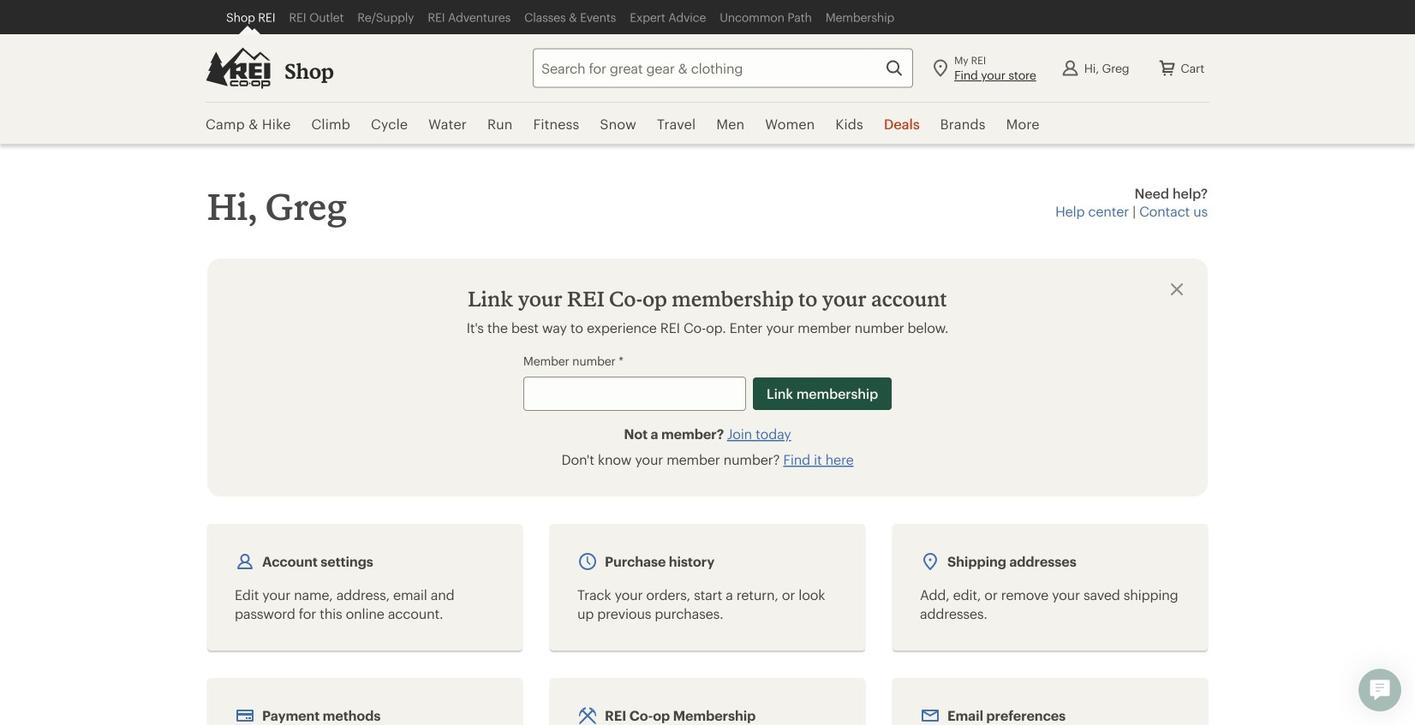 Task type: locate. For each thing, give the bounding box(es) containing it.
None field
[[504, 48, 885, 88]]

banner
[[0, 0, 1416, 146]]

rei co-op, go to rei.com home page image
[[206, 48, 271, 89]]

None search field
[[473, 48, 885, 88]]

None text field
[[524, 377, 746, 411]]

live chat image
[[1371, 681, 1391, 701]]



Task type: describe. For each thing, give the bounding box(es) containing it.
Search for great gear & clothing text field
[[504, 48, 885, 88]]

x icon image
[[1167, 279, 1188, 300]]

shopping cart is empty image
[[1157, 58, 1178, 78]]



Task type: vqa. For each thing, say whether or not it's contained in the screenshot.
Face to the bottom
no



